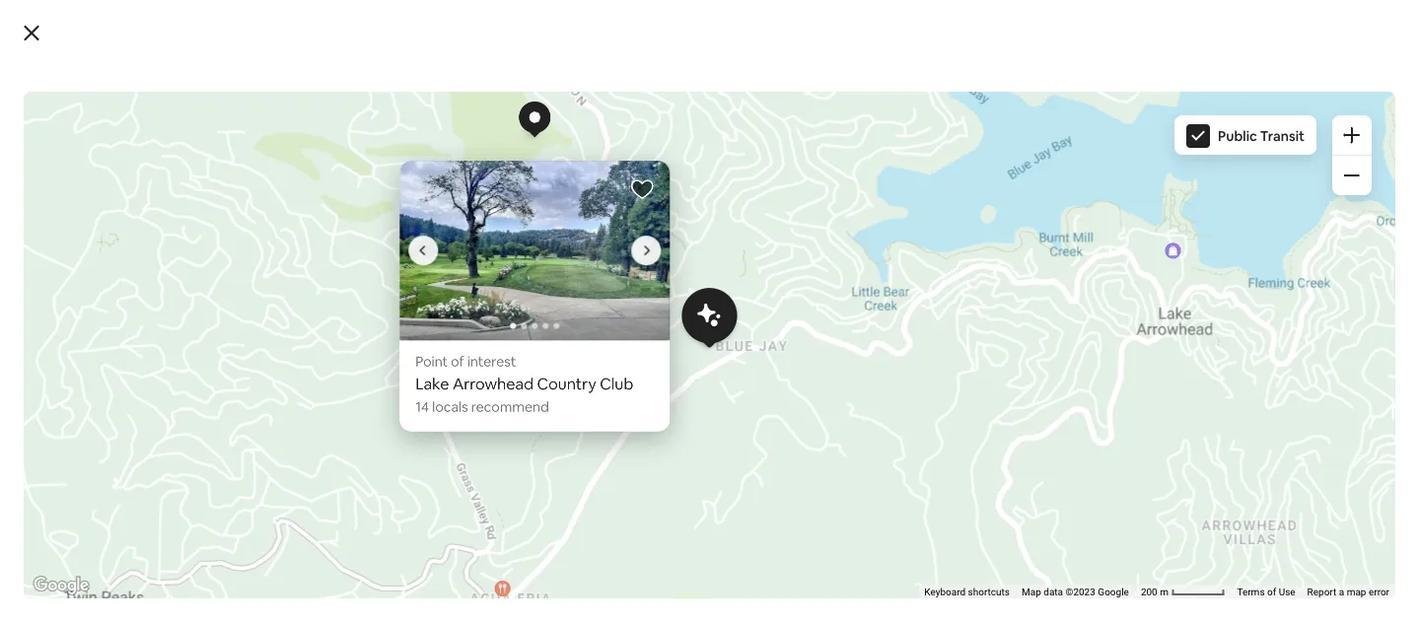 Task type: locate. For each thing, give the bounding box(es) containing it.
zoom in image
[[1345, 127, 1360, 143]]

3 ) from the left
[[665, 309, 670, 327]]

1 vertical spatial use
[[1279, 587, 1296, 598]]

point of interest
[[416, 353, 516, 371]]

2 horizontal spatial )
[[665, 309, 670, 327]]

3 ( from the left
[[646, 309, 650, 327]]

1 show all prices button from the left
[[201, 388, 294, 406]]

prices for 5.0 ( 73 )
[[662, 388, 701, 406]]

m right 500
[[1042, 348, 1051, 360]]

use for 200 m
[[1279, 587, 1296, 598]]

recommend
[[471, 398, 549, 416]]

3 all from the left
[[646, 388, 659, 406]]

report a map error link
[[1308, 587, 1390, 598]]

all down the 73
[[646, 388, 659, 406]]

1 horizontal spatial (
[[450, 309, 455, 327]]

report a map error
[[1308, 587, 1390, 598]]

3 prices from the left
[[662, 388, 701, 406]]

map left data
[[1022, 587, 1042, 598]]

0 horizontal spatial of
[[451, 353, 464, 371]]

all inside pinnacles hike photo shoot group
[[646, 388, 659, 406]]

to inside button
[[1123, 571, 1139, 591]]

terms of use for 500 m
[[1131, 348, 1189, 360]]

save
[[1085, 571, 1119, 591]]

27244
[[906, 391, 951, 411]]

show
[[201, 388, 235, 406], [404, 388, 439, 406], [608, 388, 643, 406], [224, 452, 265, 472]]

show all prices inside deep creek narrows climb/explore/photos group
[[201, 388, 294, 406]]

m right the 200
[[1160, 587, 1169, 598]]

of right point
[[451, 353, 464, 371]]

use left report errors in the road map or imagery to google on the bottom right
[[1173, 348, 1189, 360]]

locals
[[432, 398, 468, 416]]

prices inside deep creek narrows climb/explore/photos group
[[255, 388, 294, 406]]

1 horizontal spatial terms of use link
[[1238, 587, 1296, 598]]

1 vertical spatial terms of use
[[1238, 587, 1296, 598]]

0 horizontal spatial prices
[[255, 388, 294, 406]]

m
[[1042, 348, 1051, 360], [1160, 587, 1169, 598]]

2 prices from the left
[[459, 388, 497, 406]]

14
[[416, 398, 429, 416]]

all inside hot springs hike with photographer group
[[442, 388, 456, 406]]

1 horizontal spatial use
[[1279, 587, 1296, 598]]

4.98 ( 218 )
[[420, 309, 481, 327]]

terms of use left the report
[[1238, 587, 1296, 598]]

1 save this experience image from the left
[[348, 65, 372, 89]]

all up show more
[[238, 388, 252, 406]]

a
[[1339, 587, 1345, 598]]

google image
[[880, 334, 945, 360], [29, 573, 94, 599]]

1 vertical spatial terms of use link
[[1238, 587, 1296, 598]]

( right 4.98
[[450, 309, 455, 327]]

map inside button
[[969, 348, 988, 360]]

map for map data
[[969, 348, 988, 360]]

show all prices button inside deep creek narrows climb/explore/photos group
[[201, 388, 294, 406]]

all inside deep creek narrows climb/explore/photos group
[[238, 388, 252, 406]]

) for 5.0 ( 73 )
[[665, 309, 670, 327]]

3 show all prices button from the left
[[608, 388, 701, 406]]

stay
[[280, 549, 315, 572]]

terms of use link for 500 m
[[1131, 348, 1189, 360]]

terms right 'list'
[[1238, 587, 1265, 598]]

2 horizontal spatial of
[[1268, 587, 1277, 598]]

save this experience image
[[348, 65, 372, 89], [552, 65, 575, 89]]

terms of use for 200 m
[[1238, 587, 1296, 598]]

73
[[650, 309, 665, 327]]

of
[[1161, 348, 1170, 360], [451, 353, 464, 371], [1268, 587, 1277, 598]]

0 horizontal spatial use
[[1173, 348, 1189, 360]]

terms
[[1131, 348, 1159, 360], [1238, 587, 1265, 598]]

show more link
[[201, 439, 331, 486]]

to
[[258, 549, 276, 572], [1123, 571, 1139, 591]]

save this experience image inside hot springs hike with photographer group
[[552, 65, 575, 89]]

m for 500
[[1042, 348, 1051, 360]]

1 horizontal spatial google image
[[880, 334, 945, 360]]

0 horizontal spatial show all prices button
[[201, 388, 294, 406]]

) right 4.99
[[275, 309, 280, 327]]

1 horizontal spatial save this experience image
[[552, 65, 575, 89]]

show down point
[[404, 388, 439, 406]]

save to wish list button
[[1061, 561, 1219, 601]]

arrowhead animal hospital image
[[682, 288, 737, 348]]

show all prices inside pinnacles hike photo shoot group
[[608, 388, 701, 406]]

interest
[[467, 353, 516, 371]]

1 horizontal spatial all
[[442, 388, 456, 406]]

of for 200 m
[[1268, 587, 1277, 598]]

show all prices button up show more
[[201, 388, 294, 406]]

show inside pinnacles hike photo shoot group
[[608, 388, 643, 406]]

) right 5.0
[[665, 309, 670, 327]]

google
[[1098, 587, 1129, 598]]

1 horizontal spatial map
[[1022, 587, 1042, 598]]

public transit
[[1218, 127, 1305, 145]]

blue
[[906, 431, 937, 451]]

0 vertical spatial terms of use
[[1131, 348, 1189, 360]]

1 ( from the left
[[247, 309, 251, 327]]

0 horizontal spatial terms
[[1131, 348, 1159, 360]]

save this experience image inside deep creek narrows climb/explore/photos group
[[348, 65, 372, 89]]

show down 5.0
[[608, 388, 643, 406]]

use
[[1173, 348, 1189, 360], [1279, 587, 1296, 598]]

0 vertical spatial use
[[1173, 348, 1189, 360]]

0 horizontal spatial save this experience image
[[348, 65, 372, 89]]

data
[[991, 348, 1011, 360]]

4.98
[[420, 309, 447, 327]]

1 prices from the left
[[255, 388, 294, 406]]

( for 218
[[450, 309, 455, 327]]

500 m
[[1023, 348, 1053, 360]]

1 all from the left
[[238, 388, 252, 406]]

0 vertical spatial terms
[[1131, 348, 1159, 360]]

0 horizontal spatial terms of use
[[1131, 348, 1189, 360]]

0 horizontal spatial map
[[969, 348, 988, 360]]

terms of use link
[[1131, 348, 1189, 360], [1238, 587, 1296, 598]]

terms of use link left report errors in the road map or imagery to google on the bottom right
[[1131, 348, 1189, 360]]

prices down the 73
[[662, 388, 701, 406]]

2 all from the left
[[442, 388, 456, 406]]

4.99 ( 209 )
[[217, 309, 280, 327]]

share
[[960, 571, 1002, 591]]

1 vertical spatial m
[[1160, 587, 1169, 598]]

rating 4.98 out of 5; 218 reviews image
[[404, 309, 481, 327]]

use left the report
[[1279, 587, 1296, 598]]

show all prices inside hot springs hike with photographer group
[[404, 388, 497, 406]]

save this experience image for 4.98 ( 218 )
[[552, 65, 575, 89]]

1 vertical spatial map
[[1022, 587, 1042, 598]]

) inside pinnacles hike photo shoot group
[[665, 309, 670, 327]]

show left more
[[224, 452, 265, 472]]

2 horizontal spatial all
[[646, 388, 659, 406]]

2 show all prices button from the left
[[404, 388, 497, 406]]

image 1 image
[[400, 161, 670, 341], [400, 161, 670, 341], [201, 603, 389, 623], [201, 603, 389, 623], [404, 603, 592, 623], [404, 603, 592, 623], [608, 603, 796, 623], [608, 603, 796, 623]]

show all prices up show more
[[201, 388, 294, 406]]

0 horizontal spatial to
[[258, 549, 276, 572]]

1 horizontal spatial prices
[[459, 388, 497, 406]]

report
[[1308, 587, 1337, 598]]

prices inside pinnacles hike photo shoot group
[[662, 388, 701, 406]]

2 horizontal spatial show all prices
[[608, 388, 701, 406]]

show all prices button down point of interest
[[404, 388, 497, 406]]

0 vertical spatial terms of use link
[[1131, 348, 1189, 360]]

2 save this experience image from the left
[[552, 65, 575, 89]]

prices
[[255, 388, 294, 406], [459, 388, 497, 406], [662, 388, 701, 406]]

show all prices button
[[201, 388, 294, 406], [404, 388, 497, 406], [608, 388, 701, 406]]

show all prices button inside hot springs hike with photographer group
[[404, 388, 497, 406]]

1 horizontal spatial terms of use
[[1238, 587, 1296, 598]]

0 horizontal spatial google image
[[29, 573, 94, 599]]

all for 73
[[646, 388, 659, 406]]

©2023
[[1066, 587, 1096, 598]]

1 horizontal spatial )
[[476, 309, 481, 327]]

to left the 200
[[1123, 571, 1139, 591]]

209
[[251, 309, 275, 327]]

( right 5.0
[[646, 309, 650, 327]]

show all prices down the 73
[[608, 388, 701, 406]]

0 vertical spatial map
[[969, 348, 988, 360]]

( for 73
[[646, 309, 650, 327]]

prices inside hot springs hike with photographer group
[[459, 388, 497, 406]]

2 ) from the left
[[476, 309, 481, 327]]

show inside deep creek narrows climb/explore/photos group
[[201, 388, 235, 406]]

0 horizontal spatial terms of use link
[[1131, 348, 1189, 360]]

0 horizontal spatial (
[[247, 309, 251, 327]]

terms for 200 m
[[1238, 587, 1265, 598]]

show for 5.0
[[608, 388, 643, 406]]

terms left report errors in the road map or imagery to google on the bottom right
[[1131, 348, 1159, 360]]

2 ( from the left
[[450, 309, 455, 327]]

( right 4.99
[[247, 309, 251, 327]]

map left the data
[[969, 348, 988, 360]]

show all prices for 73
[[608, 388, 701, 406]]

of left report errors in the road map or imagery to google on the bottom right
[[1161, 348, 1170, 360]]

) inside deep creek narrows climb/explore/photos group
[[275, 309, 280, 327]]

1 horizontal spatial of
[[1161, 348, 1170, 360]]

200 m button
[[1135, 585, 1232, 599]]

of left the report
[[1268, 587, 1277, 598]]

2 show all prices from the left
[[404, 388, 497, 406]]

0 horizontal spatial m
[[1042, 348, 1051, 360]]

2 horizontal spatial prices
[[662, 388, 701, 406]]

) right 4.98
[[476, 309, 481, 327]]

to left stay
[[258, 549, 276, 572]]

3 show all prices from the left
[[608, 388, 701, 406]]

show down 4.99
[[201, 388, 235, 406]]

zoom out image
[[1345, 168, 1360, 183]]

0 horizontal spatial )
[[275, 309, 280, 327]]

prices up show more
[[255, 388, 294, 406]]

ca
[[1032, 411, 1054, 431]]

show all prices button for 209
[[201, 388, 294, 406]]

1 horizontal spatial to
[[1123, 571, 1139, 591]]

show all prices down point of interest
[[404, 388, 497, 406]]

1 ) from the left
[[275, 309, 280, 327]]

all right 14
[[442, 388, 456, 406]]

show all prices button inside pinnacles hike photo shoot group
[[608, 388, 701, 406]]

1 vertical spatial google image
[[29, 573, 94, 599]]

1 horizontal spatial terms
[[1238, 587, 1265, 598]]

2 horizontal spatial show all prices button
[[608, 388, 701, 406]]

) for 4.99 ( 209 )
[[275, 309, 280, 327]]

0 vertical spatial google image
[[880, 334, 945, 360]]

27244 ca-189 lake arrowhead, ca blue jay get directions
[[906, 391, 1054, 473]]

keyboard shortcuts
[[925, 587, 1010, 598]]

map
[[969, 348, 988, 360], [1022, 587, 1042, 598]]

show all prices for 218
[[404, 388, 497, 406]]

) for 4.98 ( 218 )
[[476, 309, 481, 327]]

1 vertical spatial terms
[[1238, 587, 1265, 598]]

map region
[[626, 0, 1383, 384]]

(
[[247, 309, 251, 327], [450, 309, 455, 327], [646, 309, 650, 327]]

show inside hot springs hike with photographer group
[[404, 388, 439, 406]]

0 vertical spatial m
[[1042, 348, 1051, 360]]

1 horizontal spatial show all prices button
[[404, 388, 497, 406]]

show all prices button down the 73
[[608, 388, 701, 406]]

) inside hot springs hike with photographer group
[[476, 309, 481, 327]]

keyboard
[[925, 587, 966, 598]]

1 horizontal spatial m
[[1160, 587, 1169, 598]]

1 show all prices from the left
[[201, 388, 294, 406]]

0 horizontal spatial show all prices
[[201, 388, 294, 406]]

arrowhead,
[[944, 411, 1028, 431]]

( inside deep creek narrows climb/explore/photos group
[[247, 309, 251, 327]]

get
[[906, 455, 931, 473]]

show more
[[224, 452, 308, 472]]

terms of use link left the report
[[1238, 587, 1296, 598]]

terms of use left report errors in the road map or imagery to google on the bottom right
[[1131, 348, 1189, 360]]

deep creek narrows climb/explore/photos group
[[201, 49, 389, 407]]

0 horizontal spatial all
[[238, 388, 252, 406]]

218
[[455, 309, 476, 327]]

2 horizontal spatial (
[[646, 309, 650, 327]]

terms of use
[[1131, 348, 1189, 360], [1238, 587, 1296, 598]]

( inside hot springs hike with photographer group
[[450, 309, 455, 327]]

show all prices
[[201, 388, 294, 406], [404, 388, 497, 406], [608, 388, 701, 406]]

all
[[238, 388, 252, 406], [442, 388, 456, 406], [646, 388, 659, 406]]

save this experience image
[[755, 65, 779, 89]]

1 horizontal spatial show all prices
[[404, 388, 497, 406]]

prices down point of interest
[[459, 388, 497, 406]]

)
[[275, 309, 280, 327], [476, 309, 481, 327], [665, 309, 670, 327]]

( for 209
[[247, 309, 251, 327]]

( inside pinnacles hike photo shoot group
[[646, 309, 650, 327]]

save to wish list
[[1085, 571, 1209, 591]]



Task type: vqa. For each thing, say whether or not it's contained in the screenshot.
500 M Button
yes



Task type: describe. For each thing, give the bounding box(es) containing it.
directions
[[934, 455, 999, 473]]

189
[[982, 391, 1006, 411]]

image 2 image
[[670, 161, 940, 341]]

show for 4.99
[[201, 388, 235, 406]]

rating 4.99 out of 5; 209 reviews image
[[201, 309, 280, 327]]

use for 500 m
[[1173, 348, 1189, 360]]

pinnacles hike photo shoot group
[[608, 49, 796, 407]]

of for 500 m
[[1161, 348, 1170, 360]]

rating 5.0 out of 5; 73 reviews image
[[608, 309, 670, 327]]

nearby
[[319, 549, 377, 572]]

5.0 ( 73 )
[[624, 309, 670, 327]]

show for 4.98
[[404, 388, 439, 406]]

google image for 500 m
[[880, 334, 945, 360]]

keyboard shortcuts button
[[925, 586, 1010, 599]]

save this experience image for 4.99 ( 209 )
[[348, 65, 372, 89]]

500
[[1023, 348, 1039, 360]]

error
[[1369, 587, 1390, 598]]

map for map data ©2023 google
[[1022, 587, 1042, 598]]

get directions link
[[906, 455, 999, 473]]

of inside lake arrowhead country club group
[[451, 353, 464, 371]]

5.0
[[624, 309, 643, 327]]

map data button
[[969, 347, 1011, 361]]

google map
showing 0 points of interest. including 1 saved point of interest. region
[[0, 0, 1420, 623]]

4.99
[[217, 309, 244, 327]]

next image
[[790, 166, 802, 178]]

m for 200
[[1160, 587, 1169, 598]]

terms for 500 m
[[1131, 348, 1159, 360]]

200 m
[[1141, 587, 1171, 598]]

prices for 4.99 ( 209 )
[[255, 388, 294, 406]]

to for wish
[[1123, 571, 1139, 591]]

terms of use link for 200 m
[[1238, 587, 1296, 598]]

hot springs hike with photographer group
[[404, 49, 592, 407]]

wish
[[1142, 571, 1179, 591]]

google image for 200 m
[[29, 573, 94, 599]]

lake arrowhead country club group
[[400, 161, 940, 432]]

public
[[1218, 127, 1258, 145]]

all for 209
[[238, 388, 252, 406]]

map data ©2023 google
[[1022, 587, 1129, 598]]

200
[[1141, 587, 1158, 598]]

all for 218
[[442, 388, 456, 406]]

shortcuts
[[968, 587, 1010, 598]]

map data
[[969, 348, 1011, 360]]

report errors in the road map or imagery to google image
[[1201, 346, 1213, 358]]

show all prices button for 218
[[404, 388, 497, 406]]

share button
[[936, 561, 1012, 601]]

places
[[201, 549, 254, 572]]

map
[[1347, 587, 1367, 598]]

lake
[[906, 411, 940, 431]]

500 m button
[[1017, 346, 1125, 361]]

data
[[1044, 587, 1064, 598]]

places to stay nearby
[[201, 549, 377, 572]]

add listing to a list image
[[631, 178, 654, 201]]

prices for 4.98 ( 218 )
[[459, 388, 497, 406]]

14 locals recommend
[[416, 398, 549, 416]]

more
[[268, 452, 308, 472]]

show all prices button for 73
[[608, 388, 701, 406]]

list
[[1183, 571, 1209, 591]]

point
[[416, 353, 448, 371]]

jay
[[941, 431, 965, 451]]

show all prices for 209
[[201, 388, 294, 406]]

to for stay
[[258, 549, 276, 572]]

transit
[[1261, 127, 1305, 145]]

ca-
[[954, 391, 982, 411]]



